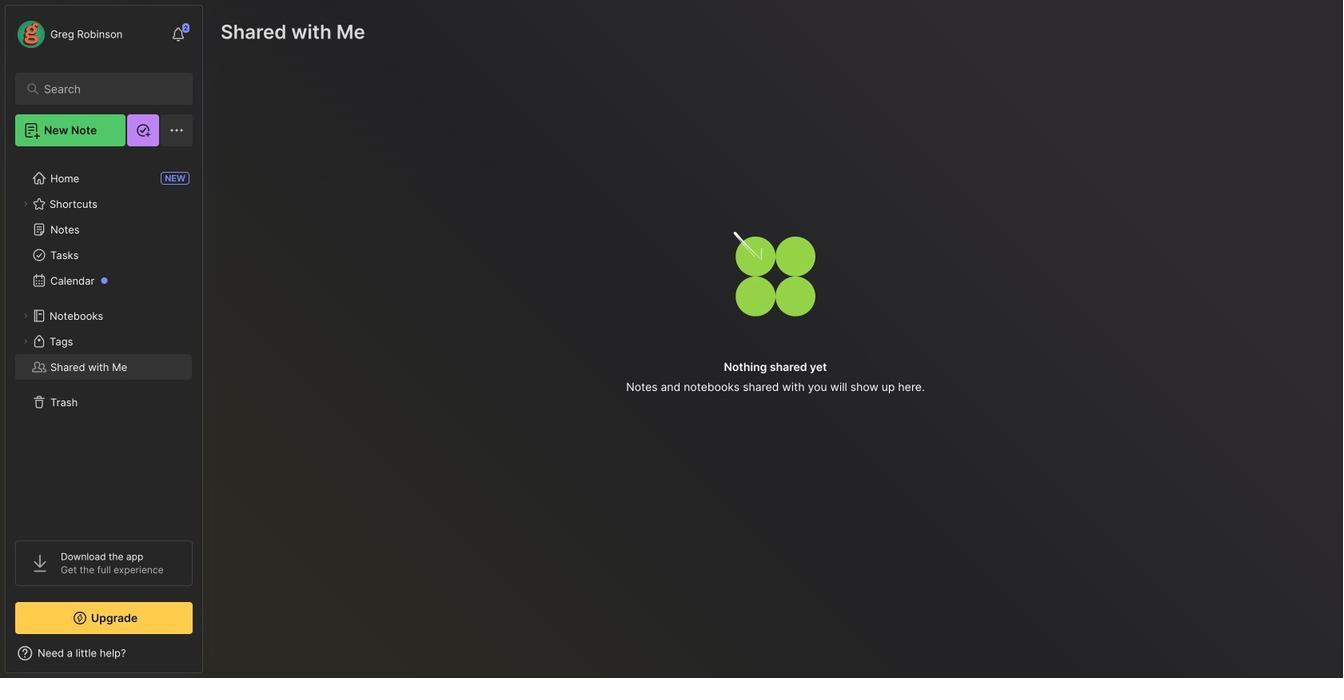 Task type: locate. For each thing, give the bounding box(es) containing it.
none search field inside main element
[[44, 79, 172, 98]]

WHAT'S NEW field
[[6, 641, 202, 666]]

None search field
[[44, 79, 172, 98]]

tree
[[6, 156, 202, 526]]

tree inside main element
[[6, 156, 202, 526]]

main element
[[0, 0, 208, 678]]



Task type: vqa. For each thing, say whether or not it's contained in the screenshot.
7 minutes ago
no



Task type: describe. For each thing, give the bounding box(es) containing it.
Search text field
[[44, 82, 172, 97]]

Account field
[[15, 18, 123, 50]]

click to collapse image
[[202, 649, 214, 668]]

expand notebooks image
[[21, 311, 30, 321]]

expand tags image
[[21, 337, 30, 346]]



